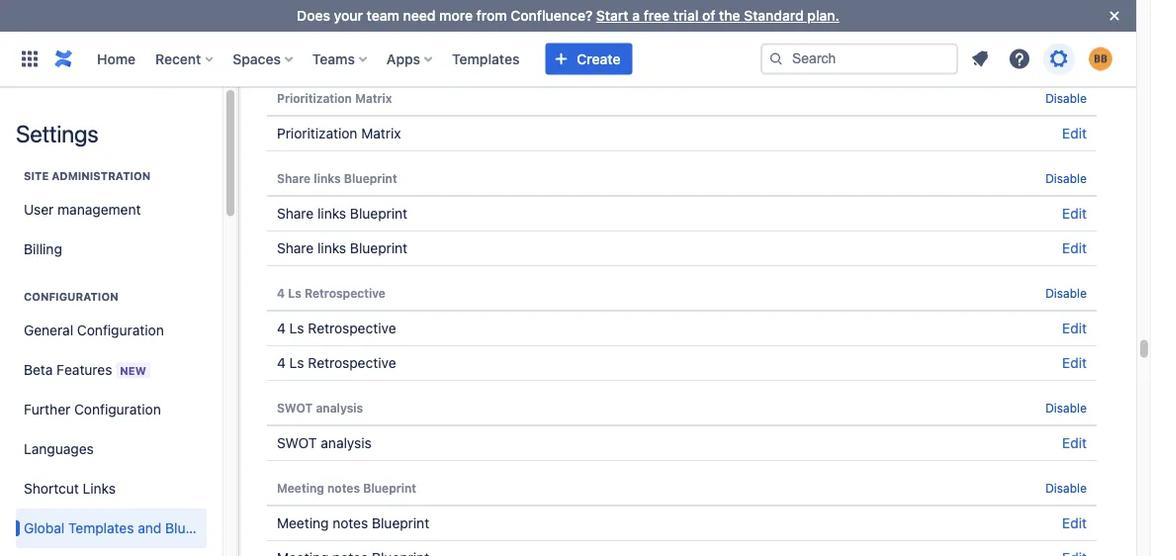 Task type: describe. For each thing, give the bounding box(es) containing it.
2 share links blueprint from the top
[[277, 205, 408, 222]]

analysis for edit
[[321, 435, 372, 451]]

2 corporate from the top
[[277, 45, 342, 61]]

global
[[24, 520, 65, 536]]

1 edit from the top
[[1063, 45, 1088, 61]]

features
[[57, 361, 112, 378]]

global templates and blueprints link
[[16, 509, 230, 548]]

teams button
[[307, 43, 375, 75]]

0 vertical spatial configuration
[[24, 290, 118, 303]]

general
[[24, 322, 73, 338]]

settings icon image
[[1048, 47, 1072, 71]]

analysis for disable
[[316, 401, 363, 415]]

templates link
[[446, 43, 526, 75]]

general configuration link
[[16, 311, 207, 350]]

4 disable link from the top
[[1046, 401, 1088, 415]]

recent
[[155, 50, 201, 67]]

3 edit link from the top
[[1063, 205, 1088, 222]]

1 edit link from the top
[[1063, 45, 1088, 61]]

configuration for general
[[77, 322, 164, 338]]

languages
[[24, 441, 94, 457]]

recent button
[[150, 43, 221, 75]]

disable link for 4 ls retrospective
[[1046, 286, 1088, 300]]

swot for edit
[[277, 435, 317, 451]]

spaces button
[[227, 43, 301, 75]]

notification icon image
[[969, 47, 993, 71]]

shortcut
[[24, 480, 79, 497]]

general configuration
[[24, 322, 164, 338]]

user management link
[[16, 190, 207, 230]]

blueprint for fourth edit link from the top of the page
[[350, 240, 408, 256]]

2 corporate bylaws from the top
[[277, 45, 390, 61]]

notes for disable
[[328, 481, 360, 495]]

new
[[120, 364, 146, 377]]

a
[[633, 7, 640, 24]]

1 disable from the top
[[1046, 91, 1088, 105]]

administration
[[52, 170, 151, 183]]

trial
[[674, 7, 699, 24]]

6 edit from the top
[[1063, 355, 1088, 371]]

user
[[24, 201, 54, 218]]

blueprint for 6th edit link from the bottom
[[350, 205, 408, 222]]

meeting for edit
[[277, 515, 329, 531]]

2 edit from the top
[[1063, 125, 1088, 142]]

3 share links blueprint from the top
[[277, 240, 408, 256]]

4 for third edit link from the bottom of the page
[[277, 355, 286, 371]]

help icon image
[[1008, 47, 1032, 71]]

disable for 4 ls retrospective
[[1046, 286, 1088, 300]]

meeting notes blueprint for edit
[[277, 515, 430, 531]]

create button
[[546, 43, 633, 75]]

plan.
[[808, 7, 840, 24]]

disable link for share links blueprint
[[1046, 171, 1088, 185]]

1 corporate from the top
[[277, 11, 336, 25]]

5 edit link from the top
[[1063, 320, 1088, 336]]

2 vertical spatial retrospective
[[308, 355, 396, 371]]

disable for share links blueprint
[[1046, 171, 1088, 185]]

need
[[403, 7, 436, 24]]

8 edit from the top
[[1063, 515, 1088, 531]]

apps button
[[381, 43, 440, 75]]

share for fourth edit link from the top of the page
[[277, 240, 314, 256]]

home
[[97, 50, 136, 67]]

5 edit from the top
[[1063, 320, 1088, 336]]

user management
[[24, 201, 141, 218]]

blueprint for first edit link from the bottom of the page
[[372, 515, 430, 531]]

site
[[24, 170, 49, 183]]

management
[[58, 201, 141, 218]]

the
[[720, 7, 741, 24]]

7 edit from the top
[[1063, 435, 1088, 451]]

notes for edit
[[333, 515, 368, 531]]

4 ls retrospective for disable link related to 4 ls retrospective
[[277, 286, 386, 300]]

prioritization for edit
[[277, 125, 358, 142]]

7 edit link from the top
[[1063, 435, 1088, 451]]

apps
[[387, 50, 421, 67]]

blueprints
[[165, 520, 230, 536]]

confluence image
[[51, 47, 75, 71]]

billing link
[[16, 230, 207, 269]]

free
[[644, 7, 670, 24]]

4 edit link from the top
[[1063, 240, 1088, 256]]

beta features new
[[24, 361, 146, 378]]

confluence?
[[511, 7, 593, 24]]

standard
[[744, 7, 804, 24]]

configuration for further
[[74, 401, 161, 418]]

swot analysis for edit
[[277, 435, 372, 451]]

shortcut links
[[24, 480, 116, 497]]

teams
[[313, 50, 355, 67]]

2 edit link from the top
[[1063, 125, 1088, 142]]

0 vertical spatial bylaws
[[339, 11, 380, 25]]



Task type: locate. For each thing, give the bounding box(es) containing it.
0 horizontal spatial templates
[[68, 520, 134, 536]]

2 swot from the top
[[277, 435, 317, 451]]

1 vertical spatial bylaws
[[345, 45, 390, 61]]

create
[[577, 50, 621, 67]]

edit link
[[1063, 45, 1088, 61], [1063, 125, 1088, 142], [1063, 205, 1088, 222], [1063, 240, 1088, 256], [1063, 320, 1088, 336], [1063, 355, 1088, 371], [1063, 435, 1088, 451], [1063, 515, 1088, 531]]

search image
[[769, 51, 785, 67]]

meeting notes blueprint for disable
[[277, 481, 417, 495]]

6 edit link from the top
[[1063, 355, 1088, 371]]

prioritization matrix for disable
[[277, 91, 392, 105]]

home link
[[91, 43, 142, 75]]

configuration
[[24, 290, 118, 303], [77, 322, 164, 338], [74, 401, 161, 418]]

1 prioritization matrix from the top
[[277, 91, 392, 105]]

1 swot from the top
[[277, 401, 313, 415]]

blueprint for share links blueprint's disable link
[[344, 171, 397, 185]]

1 4 from the top
[[277, 286, 285, 300]]

swot analysis for disable
[[277, 401, 363, 415]]

0 vertical spatial share
[[277, 171, 311, 185]]

0 vertical spatial meeting
[[277, 481, 324, 495]]

1 vertical spatial templates
[[68, 520, 134, 536]]

start a free trial of the standard plan. link
[[597, 7, 840, 24]]

2 vertical spatial ls
[[290, 355, 304, 371]]

close image
[[1103, 4, 1127, 28]]

8 edit link from the top
[[1063, 515, 1088, 531]]

1 vertical spatial swot
[[277, 435, 317, 451]]

2 meeting notes blueprint from the top
[[277, 515, 430, 531]]

prioritization for disable
[[277, 91, 352, 105]]

corporate bylaws down your
[[277, 45, 390, 61]]

3 4 from the top
[[277, 355, 286, 371]]

0 vertical spatial notes
[[328, 481, 360, 495]]

spaces
[[233, 50, 281, 67]]

ls
[[288, 286, 302, 300], [290, 320, 304, 336], [290, 355, 304, 371]]

disable link
[[1046, 91, 1088, 105], [1046, 171, 1088, 185], [1046, 286, 1088, 300], [1046, 401, 1088, 415], [1046, 481, 1088, 495]]

5 disable from the top
[[1046, 481, 1088, 495]]

0 vertical spatial 4
[[277, 286, 285, 300]]

collapse sidebar image
[[216, 97, 259, 137]]

1 vertical spatial corporate
[[277, 45, 342, 61]]

3 4 ls retrospective from the top
[[277, 355, 396, 371]]

3 disable from the top
[[1046, 286, 1088, 300]]

links
[[314, 171, 341, 185], [318, 205, 346, 222], [318, 240, 346, 256]]

1 vertical spatial meeting notes blueprint
[[277, 515, 430, 531]]

0 vertical spatial retrospective
[[305, 286, 386, 300]]

and
[[138, 520, 162, 536]]

of
[[703, 7, 716, 24]]

prioritization matrix down teams popup button
[[277, 125, 401, 142]]

0 vertical spatial 4 ls retrospective
[[277, 286, 386, 300]]

matrix for edit
[[361, 125, 401, 142]]

configuration up new
[[77, 322, 164, 338]]

4 ls retrospective
[[277, 286, 386, 300], [277, 320, 396, 336], [277, 355, 396, 371]]

bylaws up teams popup button
[[339, 11, 380, 25]]

1 meeting from the top
[[277, 481, 324, 495]]

meeting notes blueprint
[[277, 481, 417, 495], [277, 515, 430, 531]]

share for share links blueprint's disable link
[[277, 171, 311, 185]]

1 meeting notes blueprint from the top
[[277, 481, 417, 495]]

links
[[83, 480, 116, 497]]

1 vertical spatial share links blueprint
[[277, 205, 408, 222]]

1 vertical spatial 4
[[277, 320, 286, 336]]

prioritization matrix down teams
[[277, 91, 392, 105]]

does
[[297, 7, 330, 24]]

templates
[[452, 50, 520, 67], [68, 520, 134, 536]]

share links blueprint
[[277, 171, 397, 185], [277, 205, 408, 222], [277, 240, 408, 256]]

4
[[277, 286, 285, 300], [277, 320, 286, 336], [277, 355, 286, 371]]

2 meeting from the top
[[277, 515, 329, 531]]

configuration group
[[16, 269, 230, 556]]

Search field
[[761, 43, 959, 75]]

shortcut links link
[[16, 469, 207, 509]]

4 edit from the top
[[1063, 240, 1088, 256]]

global templates and blueprints
[[24, 520, 230, 536]]

edit
[[1063, 45, 1088, 61], [1063, 125, 1088, 142], [1063, 205, 1088, 222], [1063, 240, 1088, 256], [1063, 320, 1088, 336], [1063, 355, 1088, 371], [1063, 435, 1088, 451], [1063, 515, 1088, 531]]

2 vertical spatial share
[[277, 240, 314, 256]]

1 corporate bylaws from the top
[[277, 11, 380, 25]]

further configuration
[[24, 401, 161, 418]]

matrix for disable
[[355, 91, 392, 105]]

site administration
[[24, 170, 151, 183]]

corporate
[[277, 11, 336, 25], [277, 45, 342, 61]]

2 vertical spatial 4 ls retrospective
[[277, 355, 396, 371]]

disable for meeting notes blueprint
[[1046, 481, 1088, 495]]

beta
[[24, 361, 53, 378]]

0 vertical spatial links
[[314, 171, 341, 185]]

0 vertical spatial corporate
[[277, 11, 336, 25]]

global element
[[12, 31, 761, 87]]

1 horizontal spatial templates
[[452, 50, 520, 67]]

1 vertical spatial retrospective
[[308, 320, 396, 336]]

languages link
[[16, 429, 207, 469]]

appswitcher icon image
[[18, 47, 42, 71]]

meeting for disable
[[277, 481, 324, 495]]

banner
[[0, 31, 1137, 87]]

meeting
[[277, 481, 324, 495], [277, 515, 329, 531]]

2 disable link from the top
[[1046, 171, 1088, 185]]

4 ls retrospective for fifth edit link
[[277, 320, 396, 336]]

3 disable link from the top
[[1046, 286, 1088, 300]]

0 vertical spatial share links blueprint
[[277, 171, 397, 185]]

2 swot analysis from the top
[[277, 435, 372, 451]]

1 vertical spatial ls
[[290, 320, 304, 336]]

2 share from the top
[[277, 205, 314, 222]]

0 vertical spatial swot
[[277, 401, 313, 415]]

settings
[[16, 120, 98, 147]]

5 disable link from the top
[[1046, 481, 1088, 495]]

2 disable from the top
[[1046, 171, 1088, 185]]

1 vertical spatial corporate bylaws
[[277, 45, 390, 61]]

retrospective
[[305, 286, 386, 300], [308, 320, 396, 336], [308, 355, 396, 371]]

0 vertical spatial prioritization matrix
[[277, 91, 392, 105]]

1 vertical spatial prioritization matrix
[[277, 125, 401, 142]]

2 4 from the top
[[277, 320, 286, 336]]

your profile and preferences image
[[1090, 47, 1113, 71]]

2 vertical spatial links
[[318, 240, 346, 256]]

1 vertical spatial matrix
[[361, 125, 401, 142]]

4 for fifth edit link
[[277, 320, 286, 336]]

team
[[367, 7, 400, 24]]

matrix
[[355, 91, 392, 105], [361, 125, 401, 142]]

0 vertical spatial matrix
[[355, 91, 392, 105]]

2 vertical spatial share links blueprint
[[277, 240, 408, 256]]

1 share links blueprint from the top
[[277, 171, 397, 185]]

1 vertical spatial prioritization
[[277, 125, 358, 142]]

from
[[477, 7, 507, 24]]

swot for disable
[[277, 401, 313, 415]]

bylaws down team
[[345, 45, 390, 61]]

2 prioritization matrix from the top
[[277, 125, 401, 142]]

configuration up languages link
[[74, 401, 161, 418]]

1 share from the top
[[277, 171, 311, 185]]

templates inside configuration "group"
[[68, 520, 134, 536]]

4 disable from the top
[[1046, 401, 1088, 415]]

1 4 ls retrospective from the top
[[277, 286, 386, 300]]

your
[[334, 7, 363, 24]]

2 vertical spatial configuration
[[74, 401, 161, 418]]

bylaws
[[339, 11, 380, 25], [345, 45, 390, 61]]

further configuration link
[[16, 390, 207, 429]]

1 swot analysis from the top
[[277, 401, 363, 415]]

site administration group
[[16, 148, 207, 275]]

swot analysis
[[277, 401, 363, 415], [277, 435, 372, 451]]

prioritization
[[277, 91, 352, 105], [277, 125, 358, 142]]

templates down the from
[[452, 50, 520, 67]]

corporate bylaws
[[277, 11, 380, 25], [277, 45, 390, 61]]

share for 6th edit link from the bottom
[[277, 205, 314, 222]]

disable link for meeting notes blueprint
[[1046, 481, 1088, 495]]

1 vertical spatial 4 ls retrospective
[[277, 320, 396, 336]]

banner containing home
[[0, 31, 1137, 87]]

3 edit from the top
[[1063, 205, 1088, 222]]

1 vertical spatial configuration
[[77, 322, 164, 338]]

more
[[440, 7, 473, 24]]

templates inside global element
[[452, 50, 520, 67]]

templates down the links
[[68, 520, 134, 536]]

analysis
[[316, 401, 363, 415], [321, 435, 372, 451]]

1 prioritization from the top
[[277, 91, 352, 105]]

configuration up general
[[24, 290, 118, 303]]

1 vertical spatial notes
[[333, 515, 368, 531]]

2 4 ls retrospective from the top
[[277, 320, 396, 336]]

1 vertical spatial swot analysis
[[277, 435, 372, 451]]

prioritization matrix for edit
[[277, 125, 401, 142]]

2 vertical spatial 4
[[277, 355, 286, 371]]

3 share from the top
[[277, 240, 314, 256]]

0 vertical spatial ls
[[288, 286, 302, 300]]

2 prioritization from the top
[[277, 125, 358, 142]]

billing
[[24, 241, 62, 257]]

does your team need more from confluence? start a free trial of the standard plan.
[[297, 7, 840, 24]]

blueprint
[[344, 171, 397, 185], [350, 205, 408, 222], [350, 240, 408, 256], [363, 481, 417, 495], [372, 515, 430, 531]]

1 vertical spatial meeting
[[277, 515, 329, 531]]

corporate up teams
[[277, 11, 336, 25]]

1 disable link from the top
[[1046, 91, 1088, 105]]

blueprint for meeting notes blueprint's disable link
[[363, 481, 417, 495]]

further
[[24, 401, 71, 418]]

4 ls retrospective for third edit link from the bottom of the page
[[277, 355, 396, 371]]

0 vertical spatial analysis
[[316, 401, 363, 415]]

notes
[[328, 481, 360, 495], [333, 515, 368, 531]]

0 vertical spatial prioritization
[[277, 91, 352, 105]]

0 vertical spatial corporate bylaws
[[277, 11, 380, 25]]

confluence image
[[51, 47, 75, 71]]

share
[[277, 171, 311, 185], [277, 205, 314, 222], [277, 240, 314, 256]]

swot
[[277, 401, 313, 415], [277, 435, 317, 451]]

corporate bylaws up teams
[[277, 11, 380, 25]]

prioritization matrix
[[277, 91, 392, 105], [277, 125, 401, 142]]

1 vertical spatial links
[[318, 205, 346, 222]]

corporate down does in the left top of the page
[[277, 45, 342, 61]]

start
[[597, 7, 629, 24]]

0 vertical spatial meeting notes blueprint
[[277, 481, 417, 495]]

disable
[[1046, 91, 1088, 105], [1046, 171, 1088, 185], [1046, 286, 1088, 300], [1046, 401, 1088, 415], [1046, 481, 1088, 495]]

0 vertical spatial templates
[[452, 50, 520, 67]]

0 vertical spatial swot analysis
[[277, 401, 363, 415]]

1 vertical spatial analysis
[[321, 435, 372, 451]]

1 vertical spatial share
[[277, 205, 314, 222]]

4 for disable link related to 4 ls retrospective
[[277, 286, 285, 300]]



Task type: vqa. For each thing, say whether or not it's contained in the screenshot.
Teams dropdown button
yes



